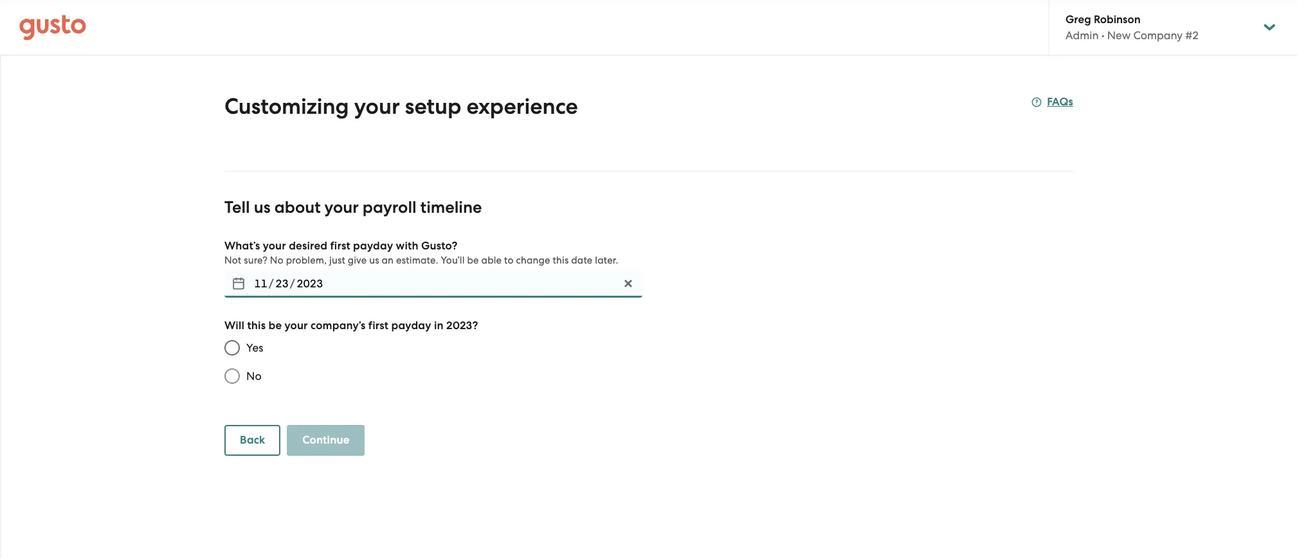 Task type: describe. For each thing, give the bounding box(es) containing it.
new
[[1108, 29, 1131, 42]]

customizing your setup experience
[[225, 93, 578, 120]]

yes
[[246, 342, 264, 354]]

first inside what's your desired first payday with gusto? not sure? no problem, just give us an estimate. you'll be able to change this date later.
[[330, 239, 351, 253]]

1 vertical spatial no
[[246, 370, 262, 383]]

payroll
[[363, 198, 417, 217]]

with
[[396, 239, 419, 253]]

you'll
[[441, 255, 465, 266]]

1 / from the left
[[269, 277, 274, 290]]

back button
[[225, 425, 281, 456]]

in
[[434, 319, 444, 333]]

tell
[[225, 198, 250, 217]]

Day (dd) field
[[274, 273, 290, 294]]

problem,
[[286, 255, 327, 266]]

later.
[[595, 255, 619, 266]]

company's
[[311, 319, 366, 333]]

Month (mm) field
[[253, 273, 269, 294]]

1 vertical spatial be
[[269, 319, 282, 333]]

to
[[504, 255, 514, 266]]

•
[[1102, 29, 1105, 42]]

Year (yyyy) field
[[295, 273, 325, 294]]

No radio
[[218, 362, 246, 391]]

1 vertical spatial first
[[369, 319, 389, 333]]

greg robinson admin • new company #2
[[1066, 13, 1199, 42]]

gusto?
[[421, 239, 458, 253]]

not
[[225, 255, 241, 266]]

just
[[329, 255, 345, 266]]

no inside what's your desired first payday with gusto? not sure? no problem, just give us an estimate. you'll be able to change this date later.
[[270, 255, 284, 266]]

1 vertical spatial payday
[[391, 319, 431, 333]]

Yes radio
[[218, 334, 246, 362]]

robinson
[[1094, 13, 1141, 26]]

greg
[[1066, 13, 1092, 26]]

sure?
[[244, 255, 268, 266]]

home image
[[19, 14, 86, 40]]

back
[[240, 434, 265, 447]]

tell us about your payroll timeline
[[225, 198, 482, 217]]

change
[[516, 255, 550, 266]]

will this be your company's first payday in 2023?
[[225, 319, 478, 333]]

your inside what's your desired first payday with gusto? not sure? no problem, just give us an estimate. you'll be able to change this date later.
[[263, 239, 286, 253]]

be inside what's your desired first payday with gusto? not sure? no problem, just give us an estimate. you'll be able to change this date later.
[[467, 255, 479, 266]]



Task type: locate. For each thing, give the bounding box(es) containing it.
0 horizontal spatial /
[[269, 277, 274, 290]]

timeline
[[421, 198, 482, 217]]

give
[[348, 255, 367, 266]]

us
[[254, 198, 271, 217], [369, 255, 379, 266]]

0 vertical spatial us
[[254, 198, 271, 217]]

no right sure?
[[270, 255, 284, 266]]

what's
[[225, 239, 260, 253]]

payday up an
[[353, 239, 393, 253]]

1 horizontal spatial this
[[553, 255, 569, 266]]

1 horizontal spatial be
[[467, 255, 479, 266]]

1 horizontal spatial us
[[369, 255, 379, 266]]

0 horizontal spatial this
[[247, 319, 266, 333]]

an
[[382, 255, 394, 266]]

/ down problem,
[[290, 277, 295, 290]]

this inside what's your desired first payday with gusto? not sure? no problem, just give us an estimate. you'll be able to change this date later.
[[553, 255, 569, 266]]

what's your desired first payday with gusto? not sure? no problem, just give us an estimate. you'll be able to change this date later.
[[225, 239, 619, 266]]

first up just
[[330, 239, 351, 253]]

0 vertical spatial first
[[330, 239, 351, 253]]

estimate.
[[396, 255, 439, 266]]

us inside what's your desired first payday with gusto? not sure? no problem, just give us an estimate. you'll be able to change this date later.
[[369, 255, 379, 266]]

payday
[[353, 239, 393, 253], [391, 319, 431, 333]]

2 / from the left
[[290, 277, 295, 290]]

payday inside what's your desired first payday with gusto? not sure? no problem, just give us an estimate. you'll be able to change this date later.
[[353, 239, 393, 253]]

this right will
[[247, 319, 266, 333]]

desired
[[289, 239, 328, 253]]

2023?
[[446, 319, 478, 333]]

experience
[[467, 93, 578, 120]]

your left setup
[[354, 93, 400, 120]]

no
[[270, 255, 284, 266], [246, 370, 262, 383]]

your
[[354, 93, 400, 120], [325, 198, 359, 217], [263, 239, 286, 253], [285, 319, 308, 333]]

1 vertical spatial this
[[247, 319, 266, 333]]

will
[[225, 319, 245, 333]]

/
[[269, 277, 274, 290], [290, 277, 295, 290]]

0 vertical spatial no
[[270, 255, 284, 266]]

customizing
[[225, 93, 349, 120]]

0 vertical spatial be
[[467, 255, 479, 266]]

be left able
[[467, 255, 479, 266]]

be right will
[[269, 319, 282, 333]]

first
[[330, 239, 351, 253], [369, 319, 389, 333]]

0 horizontal spatial no
[[246, 370, 262, 383]]

0 horizontal spatial first
[[330, 239, 351, 253]]

/ left year (yyyy) field
[[269, 277, 274, 290]]

0 horizontal spatial us
[[254, 198, 271, 217]]

1 horizontal spatial /
[[290, 277, 295, 290]]

1 vertical spatial us
[[369, 255, 379, 266]]

company
[[1134, 29, 1183, 42]]

your right about
[[325, 198, 359, 217]]

your left company's
[[285, 319, 308, 333]]

first right company's
[[369, 319, 389, 333]]

1 horizontal spatial first
[[369, 319, 389, 333]]

admin
[[1066, 29, 1099, 42]]

be
[[467, 255, 479, 266], [269, 319, 282, 333]]

your up sure?
[[263, 239, 286, 253]]

date
[[571, 255, 593, 266]]

us right tell at the left
[[254, 198, 271, 217]]

payday left in
[[391, 319, 431, 333]]

0 vertical spatial this
[[553, 255, 569, 266]]

faqs button
[[1032, 95, 1074, 110]]

1 horizontal spatial no
[[270, 255, 284, 266]]

setup
[[405, 93, 461, 120]]

able
[[482, 255, 502, 266]]

faqs
[[1048, 95, 1074, 109]]

no down 'yes'
[[246, 370, 262, 383]]

about
[[275, 198, 321, 217]]

0 vertical spatial payday
[[353, 239, 393, 253]]

#2
[[1186, 29, 1199, 42]]

0 horizontal spatial be
[[269, 319, 282, 333]]

this
[[553, 255, 569, 266], [247, 319, 266, 333]]

this left date
[[553, 255, 569, 266]]

us left an
[[369, 255, 379, 266]]



Task type: vqa. For each thing, say whether or not it's contained in the screenshot.
for
no



